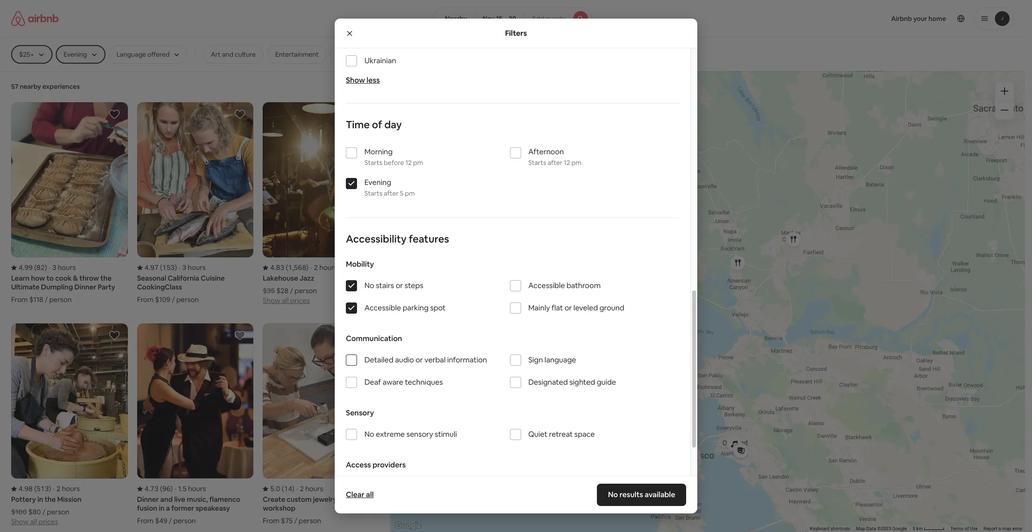 Task type: describe. For each thing, give the bounding box(es) containing it.
all inside pottery in the mission $100 $80 / person show all prices
[[30, 518, 37, 527]]

clear all button
[[341, 486, 378, 505]]

dinner and live music, flamenco fusion in a former speakeasy from $49 / person
[[137, 495, 240, 526]]

learn how to cook & throw the ultimate dumpling dinner party group
[[11, 102, 128, 304]]

(96)
[[160, 485, 173, 494]]

Entertainment button
[[267, 45, 327, 64]]

person inside lakehouse jazz $35 $28 / person show all prices
[[295, 287, 317, 295]]

food
[[338, 50, 353, 59]]

accessible for accessible parking spot
[[365, 303, 401, 313]]

· for (513)
[[53, 485, 55, 494]]

no for no extreme sensory stimuli
[[365, 430, 374, 439]]

show less
[[346, 75, 380, 85]]

providers
[[373, 460, 406, 470]]

keyboard shortcuts
[[810, 526, 851, 532]]

hours for in
[[62, 485, 80, 494]]

accessible bathroom
[[528, 281, 601, 291]]

add guests
[[532, 14, 566, 23]]

prices inside pottery in the mission $100 $80 / person show all prices
[[39, 518, 58, 527]]

57
[[11, 82, 18, 91]]

speakeasy
[[196, 504, 230, 513]]

from inside the learn how to cook & throw the ultimate dumpling dinner party from $118 / person
[[11, 295, 28, 304]]

ukrainian
[[365, 56, 396, 66]]

pottery in the mission group
[[11, 324, 128, 527]]

sensory
[[346, 408, 374, 418]]

4.73 (96)
[[144, 485, 173, 494]]

· 2 hours for in
[[53, 485, 80, 494]]

information
[[447, 355, 487, 365]]

· 1.5 hours
[[175, 485, 206, 494]]

4.97 out of 5 average rating,  153 reviews image
[[137, 263, 177, 272]]

audio
[[395, 355, 414, 365]]

terms
[[951, 526, 964, 532]]

map
[[1002, 526, 1012, 532]]

map data ©2023 google
[[856, 526, 907, 532]]

culture
[[235, 50, 256, 59]]

and for live
[[160, 495, 173, 504]]

· for (96)
[[175, 485, 176, 494]]

report a map error link
[[984, 526, 1023, 532]]

4.98 (513)
[[19, 485, 51, 494]]

learn how to cook & throw the ultimate dumpling dinner party from $118 / person
[[11, 274, 115, 304]]

Art and culture button
[[203, 45, 264, 64]]

12 for afternoon
[[564, 159, 570, 167]]

create custom jewelry in a guided workshop from $75 / person
[[263, 495, 374, 526]]

drink
[[368, 50, 383, 59]]

all inside button
[[366, 490, 374, 500]]

learn
[[11, 274, 30, 283]]

starts for evening
[[365, 189, 382, 198]]

pm for evening
[[405, 189, 415, 198]]

accessibility
[[346, 232, 407, 246]]

add guests button
[[524, 7, 592, 30]]

deaf
[[365, 378, 381, 387]]

of for time
[[372, 118, 382, 131]]

2 for (1,568)
[[314, 263, 318, 272]]

5.0
[[270, 485, 280, 494]]

person inside the learn how to cook & throw the ultimate dumpling dinner party from $118 / person
[[49, 295, 72, 304]]

in inside dinner and live music, flamenco fusion in a former speakeasy from $49 / person
[[159, 504, 165, 513]]

5 inside 5 km button
[[913, 526, 915, 532]]

to
[[46, 274, 54, 283]]

from inside dinner and live music, flamenco fusion in a former speakeasy from $49 / person
[[137, 517, 154, 526]]

mainly flat or leveled ground
[[528, 303, 624, 313]]

none search field containing nearby
[[433, 7, 592, 30]]

designated sighted guide
[[528, 378, 616, 387]]

google
[[893, 526, 907, 532]]

57 nearby experiences
[[11, 82, 80, 91]]

google map
showing 24 experiences. region
[[391, 71, 1025, 532]]

after for evening
[[384, 189, 399, 198]]

person inside seasonal california cuisine cookingclass from $109 / person
[[176, 295, 199, 304]]

km
[[917, 526, 923, 532]]

no for no stairs or steps
[[365, 281, 374, 291]]

3 for 4.99 (82)
[[52, 263, 56, 272]]

quiet
[[528, 430, 548, 439]]

$118
[[29, 295, 43, 304]]

pottery in the mission $100 $80 / person show all prices
[[11, 495, 82, 527]]

aware
[[383, 378, 403, 387]]

seasonal california cuisine cookingclass group
[[137, 102, 254, 304]]

how
[[31, 274, 45, 283]]

features
[[409, 232, 449, 246]]

4.83 out of 5 average rating,  1,568 reviews image
[[263, 263, 309, 272]]

4.99
[[19, 263, 33, 272]]

sighted
[[570, 378, 595, 387]]

food and drink
[[338, 50, 383, 59]]

$109
[[155, 295, 170, 304]]

access
[[346, 460, 371, 470]]

sensory
[[407, 430, 433, 439]]

seasonal california cuisine cookingclass from $109 / person
[[137, 274, 225, 304]]

a inside create custom jewelry in a guided workshop from $75 / person
[[346, 495, 349, 504]]

evening starts after 5 pm
[[365, 178, 415, 198]]

4.99 out of 5 average rating,  82 reviews image
[[11, 263, 47, 272]]

from inside create custom jewelry in a guided workshop from $75 / person
[[263, 517, 279, 526]]

/ inside seasonal california cuisine cookingclass from $109 / person
[[172, 295, 175, 304]]

mobility
[[346, 259, 374, 269]]

12 for morning
[[405, 159, 412, 167]]

2 horizontal spatial a
[[999, 526, 1001, 532]]

spot
[[430, 303, 446, 313]]

california
[[168, 274, 199, 283]]

–
[[504, 14, 507, 23]]

15
[[496, 14, 503, 23]]

Sightseeing button
[[470, 45, 520, 64]]

mission
[[57, 495, 82, 504]]

bathroom
[[567, 281, 601, 291]]

cuisine
[[201, 274, 225, 283]]

report a map error
[[984, 526, 1023, 532]]

and for drink
[[355, 50, 366, 59]]

extreme
[[376, 430, 405, 439]]

$80
[[28, 508, 41, 517]]

shortcuts
[[831, 526, 851, 532]]

$49
[[155, 517, 167, 526]]

verbal
[[425, 355, 446, 365]]

4.99 (82)
[[19, 263, 47, 272]]

Nature and outdoors button
[[570, 45, 648, 64]]

mainly
[[528, 303, 550, 313]]

/ inside create custom jewelry in a guided workshop from $75 / person
[[294, 517, 297, 526]]

add to wishlist image for 3 hours
[[235, 109, 246, 120]]

/ inside lakehouse jazz $35 $28 / person show all prices
[[290, 287, 293, 295]]

deaf aware techniques
[[365, 378, 443, 387]]

Sports button
[[394, 45, 430, 64]]

all inside lakehouse jazz $35 $28 / person show all prices
[[282, 296, 289, 305]]

seasonal
[[137, 274, 166, 283]]

add to wishlist image for 3 hours
[[109, 109, 120, 120]]

nov 15 – 30 button
[[475, 7, 524, 30]]

data
[[867, 526, 876, 532]]

4.98 out of 5 average rating,  513 reviews image
[[11, 485, 51, 494]]

/ inside dinner and live music, flamenco fusion in a former speakeasy from $49 / person
[[169, 517, 172, 526]]

no results available
[[608, 490, 675, 500]]

day
[[384, 118, 402, 131]]

music,
[[187, 495, 208, 504]]

person inside pottery in the mission $100 $80 / person show all prices
[[47, 508, 69, 517]]

terms of use link
[[951, 526, 978, 532]]

dumpling
[[41, 283, 73, 292]]



Task type: locate. For each thing, give the bounding box(es) containing it.
0 vertical spatial add to wishlist image
[[235, 109, 246, 120]]

30
[[509, 14, 516, 23]]

1 horizontal spatial in
[[159, 504, 165, 513]]

and down "(96)"
[[160, 495, 173, 504]]

2 up custom
[[300, 485, 304, 494]]

after down evening
[[384, 189, 399, 198]]

pm inside afternoon starts after 12 pm
[[572, 159, 582, 167]]

hours inside learn how to cook & throw the ultimate dumpling dinner party group
[[58, 263, 76, 272]]

nov 15 – 30
[[483, 14, 516, 23]]

entertainment
[[275, 50, 319, 59]]

add to wishlist image
[[109, 109, 120, 120], [109, 330, 120, 341], [235, 330, 246, 341]]

1 vertical spatial of
[[965, 526, 969, 532]]

flamenco
[[209, 495, 240, 504]]

and left drink
[[355, 50, 366, 59]]

2 inside lakehouse jazz group
[[314, 263, 318, 272]]

1 3 from the left
[[52, 263, 56, 272]]

1 horizontal spatial 5
[[913, 526, 915, 532]]

the inside pottery in the mission $100 $80 / person show all prices
[[45, 495, 56, 504]]

· 2 hours inside pottery in the mission group
[[53, 485, 80, 494]]

1 · 3 hours from the left
[[49, 263, 76, 272]]

in inside create custom jewelry in a guided workshop from $75 / person
[[338, 495, 344, 504]]

dinner
[[74, 283, 96, 292], [137, 495, 159, 504]]

all down $28
[[282, 296, 289, 305]]

1 vertical spatial or
[[565, 303, 572, 313]]

art
[[211, 50, 221, 59]]

/
[[290, 287, 293, 295], [45, 295, 48, 304], [172, 295, 175, 304], [42, 508, 45, 517], [169, 517, 172, 526], [294, 517, 297, 526]]

0 horizontal spatial accessible
[[365, 303, 401, 313]]

2 for (513)
[[56, 485, 60, 494]]

add to wishlist image for 2 hours
[[360, 330, 372, 341]]

after
[[548, 159, 562, 167], [384, 189, 399, 198]]

0 horizontal spatial and
[[160, 495, 173, 504]]

accessible parking spot
[[365, 303, 446, 313]]

add to wishlist image for 1.5 hours
[[235, 330, 246, 341]]

2 horizontal spatial 2
[[314, 263, 318, 272]]

2 vertical spatial or
[[416, 355, 423, 365]]

· inside pottery in the mission group
[[53, 485, 55, 494]]

· inside lakehouse jazz group
[[310, 263, 312, 272]]

0 vertical spatial no
[[365, 281, 374, 291]]

1 vertical spatial no
[[365, 430, 374, 439]]

· 3 hours up cook
[[49, 263, 76, 272]]

0 vertical spatial prices
[[290, 296, 310, 305]]

· 3 hours inside seasonal california cuisine cookingclass group
[[179, 263, 206, 272]]

starts down evening
[[365, 189, 382, 198]]

0 horizontal spatial 2
[[56, 485, 60, 494]]

2 vertical spatial show
[[11, 518, 29, 527]]

add to wishlist image for 2 hours
[[109, 330, 120, 341]]

· for (14)
[[296, 485, 298, 494]]

5.0 (14)
[[270, 485, 295, 494]]

ground
[[600, 303, 624, 313]]

1 horizontal spatial a
[[346, 495, 349, 504]]

· right (513)
[[53, 485, 55, 494]]

from down fusion
[[137, 517, 154, 526]]

starts inside afternoon starts after 12 pm
[[528, 159, 546, 167]]

and inside food and drink button
[[355, 50, 366, 59]]

1 horizontal spatial show all prices button
[[263, 295, 310, 305]]

no left results
[[608, 490, 618, 500]]

after inside afternoon starts after 12 pm
[[548, 159, 562, 167]]

hours inside create custom jewelry in a guided workshop group
[[305, 485, 323, 494]]

0 horizontal spatial 5
[[400, 189, 404, 198]]

jazz
[[300, 274, 314, 283]]

· for (1,568)
[[310, 263, 312, 272]]

nearby button
[[433, 7, 475, 30]]

4.98
[[19, 485, 33, 494]]

after for afternoon
[[548, 159, 562, 167]]

after down "afternoon"
[[548, 159, 562, 167]]

1 horizontal spatial dinner
[[137, 495, 159, 504]]

or right the audio
[[416, 355, 423, 365]]

space
[[575, 430, 595, 439]]

2 inside pottery in the mission group
[[56, 485, 60, 494]]

report
[[984, 526, 998, 532]]

/ inside pottery in the mission $100 $80 / person show all prices
[[42, 508, 45, 517]]

pm for morning
[[413, 159, 423, 167]]

$35
[[263, 287, 275, 295]]

hours for jazz
[[319, 263, 337, 272]]

the inside the learn how to cook & throw the ultimate dumpling dinner party from $118 / person
[[100, 274, 112, 283]]

dinner inside the learn how to cook & throw the ultimate dumpling dinner party from $118 / person
[[74, 283, 96, 292]]

party
[[98, 283, 115, 292]]

show all prices button for prices
[[263, 295, 310, 305]]

1 vertical spatial dinner
[[137, 495, 159, 504]]

1 horizontal spatial after
[[548, 159, 562, 167]]

· 2 hours
[[310, 263, 337, 272], [53, 485, 80, 494], [296, 485, 323, 494]]

1 vertical spatial show all prices button
[[11, 517, 58, 527]]

(153)
[[160, 263, 177, 272]]

fusion
[[137, 504, 157, 513]]

ultimate
[[11, 283, 40, 292]]

1 vertical spatial show
[[263, 296, 280, 305]]

0 horizontal spatial dinner
[[74, 283, 96, 292]]

or for steps
[[396, 281, 403, 291]]

no left 'extreme'
[[365, 430, 374, 439]]

show all prices button down lakehouse on the bottom of page
[[263, 295, 310, 305]]

experiences
[[42, 82, 80, 91]]

starts down morning
[[365, 159, 382, 167]]

detailed
[[365, 355, 393, 365]]

a left guided
[[346, 495, 349, 504]]

0 vertical spatial or
[[396, 281, 403, 291]]

map
[[856, 526, 865, 532]]

person down california at the left bottom of page
[[176, 295, 199, 304]]

2 for (14)
[[300, 485, 304, 494]]

parking
[[403, 303, 429, 313]]

accessible
[[528, 281, 565, 291], [365, 303, 401, 313]]

0 vertical spatial all
[[282, 296, 289, 305]]

hours up california at the left bottom of page
[[188, 263, 206, 272]]

/ right $75
[[294, 517, 297, 526]]

(513)
[[34, 485, 51, 494]]

from inside seasonal california cuisine cookingclass from $109 / person
[[137, 295, 154, 304]]

person inside dinner and live music, flamenco fusion in a former speakeasy from $49 / person
[[173, 517, 196, 526]]

the right throw
[[100, 274, 112, 283]]

4.73 out of 5 average rating,  96 reviews image
[[137, 485, 173, 494]]

12 right before
[[405, 159, 412, 167]]

show all prices button down pottery
[[11, 517, 58, 527]]

· inside seasonal california cuisine cookingclass group
[[179, 263, 180, 272]]

show inside lakehouse jazz $35 $28 / person show all prices
[[263, 296, 280, 305]]

flat
[[552, 303, 563, 313]]

1 vertical spatial the
[[45, 495, 56, 504]]

person inside create custom jewelry in a guided workshop from $75 / person
[[299, 517, 321, 526]]

person down former at the bottom left
[[173, 517, 196, 526]]

add to wishlist image inside seasonal california cuisine cookingclass group
[[235, 109, 246, 120]]

0 horizontal spatial 12
[[405, 159, 412, 167]]

starts down "afternoon"
[[528, 159, 546, 167]]

· 2 hours up the mission
[[53, 485, 80, 494]]

2 12 from the left
[[564, 159, 570, 167]]

· 3 hours inside learn how to cook & throw the ultimate dumpling dinner party group
[[49, 263, 76, 272]]

· inside dinner and live music, flamenco fusion in a former speakeasy group
[[175, 485, 176, 494]]

lakehouse jazz group
[[263, 102, 379, 305]]

starts for morning
[[365, 159, 382, 167]]

2 inside create custom jewelry in a guided workshop group
[[300, 485, 304, 494]]

0 horizontal spatial a
[[166, 504, 170, 513]]

3 inside seasonal california cuisine cookingclass group
[[182, 263, 186, 272]]

a up $49
[[166, 504, 170, 513]]

2 horizontal spatial all
[[366, 490, 374, 500]]

dinner left party
[[74, 283, 96, 292]]

dinner inside dinner and live music, flamenco fusion in a former speakeasy from $49 / person
[[137, 495, 159, 504]]

before
[[384, 159, 404, 167]]

a inside dinner and live music, flamenco fusion in a former speakeasy from $49 / person
[[166, 504, 170, 513]]

stairs
[[376, 281, 394, 291]]

from down workshop
[[263, 517, 279, 526]]

in up $49
[[159, 504, 165, 513]]

in
[[37, 495, 43, 504], [338, 495, 344, 504], [159, 504, 165, 513]]

4.83
[[270, 263, 284, 272]]

show all prices button inside pottery in the mission group
[[11, 517, 58, 527]]

5 km
[[913, 526, 924, 532]]

· 2 hours up jazz
[[310, 263, 337, 272]]

or for verbal
[[416, 355, 423, 365]]

Food and drink button
[[330, 45, 391, 64]]

0 horizontal spatial or
[[396, 281, 403, 291]]

accessible up mainly on the right of page
[[528, 281, 565, 291]]

throw
[[79, 274, 99, 283]]

accessibility features
[[346, 232, 449, 246]]

hours for custom
[[305, 485, 323, 494]]

zoom out image
[[1001, 106, 1009, 114]]

or for leveled
[[565, 303, 572, 313]]

· 3 hours up california at the left bottom of page
[[179, 263, 206, 272]]

· for (153)
[[179, 263, 180, 272]]

0 horizontal spatial · 3 hours
[[49, 263, 76, 272]]

0 horizontal spatial add to wishlist image
[[235, 109, 246, 120]]

hours inside seasonal california cuisine cookingclass group
[[188, 263, 206, 272]]

hours up jewelry
[[305, 485, 323, 494]]

access providers
[[346, 460, 406, 470]]

designated
[[528, 378, 568, 387]]

2 3 from the left
[[182, 263, 186, 272]]

5 inside 'evening starts after 5 pm'
[[400, 189, 404, 198]]

5 down before
[[400, 189, 404, 198]]

· 3 hours
[[49, 263, 76, 272], [179, 263, 206, 272]]

error
[[1013, 526, 1023, 532]]

3 for 4.97 (153)
[[182, 263, 186, 272]]

1 12 from the left
[[405, 159, 412, 167]]

2 horizontal spatial or
[[565, 303, 572, 313]]

0 vertical spatial the
[[100, 274, 112, 283]]

0 vertical spatial show
[[346, 75, 365, 85]]

time of day
[[346, 118, 402, 131]]

and inside art and culture button
[[222, 50, 233, 59]]

1 horizontal spatial prices
[[290, 296, 310, 305]]

· up jazz
[[310, 263, 312, 272]]

0 horizontal spatial after
[[384, 189, 399, 198]]

0 horizontal spatial of
[[372, 118, 382, 131]]

or right the stairs
[[396, 281, 403, 291]]

· inside create custom jewelry in a guided workshop group
[[296, 485, 298, 494]]

1 horizontal spatial or
[[416, 355, 423, 365]]

person down the mission
[[47, 508, 69, 517]]

dinner down 4.73
[[137, 495, 159, 504]]

in down (513)
[[37, 495, 43, 504]]

accessible down the stairs
[[365, 303, 401, 313]]

profile element
[[603, 0, 1014, 37]]

/ right $109
[[172, 295, 175, 304]]

in left clear
[[338, 495, 344, 504]]

0 vertical spatial after
[[548, 159, 562, 167]]

nov
[[483, 14, 495, 23]]

of inside filters dialog
[[372, 118, 382, 131]]

2 up the mission
[[56, 485, 60, 494]]

· inside learn how to cook & throw the ultimate dumpling dinner party group
[[49, 263, 50, 272]]

show inside filters dialog
[[346, 75, 365, 85]]

1 vertical spatial add to wishlist image
[[360, 330, 372, 341]]

of left day
[[372, 118, 382, 131]]

5.0 out of 5 average rating,  14 reviews image
[[263, 485, 295, 494]]

1.5
[[178, 485, 187, 494]]

2 horizontal spatial and
[[355, 50, 366, 59]]

0 horizontal spatial in
[[37, 495, 43, 504]]

morning starts before 12 pm
[[365, 147, 423, 167]]

hours up cook
[[58, 263, 76, 272]]

sign language
[[528, 355, 576, 365]]

· 3 hours for to
[[49, 263, 76, 272]]

show inside pottery in the mission $100 $80 / person show all prices
[[11, 518, 29, 527]]

terms of use
[[951, 526, 978, 532]]

hours up music,
[[188, 485, 206, 494]]

3 inside learn how to cook & throw the ultimate dumpling dinner party group
[[52, 263, 56, 272]]

· 2 hours for custom
[[296, 485, 323, 494]]

accessible for accessible bathroom
[[528, 281, 565, 291]]

starts for afternoon
[[528, 159, 546, 167]]

jewelry
[[313, 495, 337, 504]]

and inside dinner and live music, flamenco fusion in a former speakeasy from $49 / person
[[160, 495, 173, 504]]

use
[[970, 526, 978, 532]]

pm inside 'evening starts after 5 pm'
[[405, 189, 415, 198]]

· right (14)
[[296, 485, 298, 494]]

1 vertical spatial all
[[366, 490, 374, 500]]

hours right (1,568)
[[319, 263, 337, 272]]

results
[[619, 490, 643, 500]]

clear all
[[346, 490, 374, 500]]

2 · 3 hours from the left
[[179, 263, 206, 272]]

afternoon
[[528, 147, 564, 157]]

create
[[263, 495, 285, 504]]

0 horizontal spatial show all prices button
[[11, 517, 58, 527]]

show left the less
[[346, 75, 365, 85]]

from left $109
[[137, 295, 154, 304]]

1 horizontal spatial all
[[282, 296, 289, 305]]

2 horizontal spatial in
[[338, 495, 344, 504]]

1 vertical spatial 5
[[913, 526, 915, 532]]

1 vertical spatial accessible
[[365, 303, 401, 313]]

afternoon starts after 12 pm
[[528, 147, 582, 167]]

1 horizontal spatial show
[[263, 296, 280, 305]]

a
[[346, 495, 349, 504], [166, 504, 170, 513], [999, 526, 1001, 532]]

add to wishlist image inside pottery in the mission group
[[109, 330, 120, 341]]

techniques
[[405, 378, 443, 387]]

leveled
[[574, 303, 598, 313]]

person down jazz
[[295, 287, 317, 295]]

· 3 hours for cuisine
[[179, 263, 206, 272]]

Wellness button
[[524, 45, 566, 64]]

prices down $80
[[39, 518, 58, 527]]

4.97 (153)
[[144, 263, 177, 272]]

· 2 hours up custom
[[296, 485, 323, 494]]

1 horizontal spatial of
[[965, 526, 969, 532]]

1 horizontal spatial 3
[[182, 263, 186, 272]]

or right flat
[[565, 303, 572, 313]]

/ right $118
[[45, 295, 48, 304]]

0 vertical spatial dinner
[[74, 283, 96, 292]]

and for culture
[[222, 50, 233, 59]]

language
[[545, 355, 576, 365]]

all down $80
[[30, 518, 37, 527]]

1 horizontal spatial · 3 hours
[[179, 263, 206, 272]]

$28
[[276, 287, 289, 295]]

hours inside lakehouse jazz group
[[319, 263, 337, 272]]

pm inside the "morning starts before 12 pm"
[[413, 159, 423, 167]]

2 up jazz
[[314, 263, 318, 272]]

sign
[[528, 355, 543, 365]]

1 horizontal spatial 12
[[564, 159, 570, 167]]

nearby
[[445, 14, 467, 23]]

no left the stairs
[[365, 281, 374, 291]]

3 up california at the left bottom of page
[[182, 263, 186, 272]]

2 horizontal spatial show
[[346, 75, 365, 85]]

show all prices button for show
[[11, 517, 58, 527]]

prices
[[290, 296, 310, 305], [39, 518, 58, 527]]

2 vertical spatial no
[[608, 490, 618, 500]]

show down $100
[[11, 518, 29, 527]]

1 vertical spatial prices
[[39, 518, 58, 527]]

hours inside dinner and live music, flamenco fusion in a former speakeasy group
[[188, 485, 206, 494]]

no for no results available
[[608, 490, 618, 500]]

12 down "afternoon"
[[564, 159, 570, 167]]

hours up the mission
[[62, 485, 80, 494]]

person down dumpling
[[49, 295, 72, 304]]

quiet retreat space
[[528, 430, 595, 439]]

· left 1.5
[[175, 485, 176, 494]]

of left use
[[965, 526, 969, 532]]

clear
[[346, 490, 365, 500]]

prices down jazz
[[290, 296, 310, 305]]

(1,568)
[[286, 263, 309, 272]]

art and culture
[[211, 50, 256, 59]]

0 horizontal spatial the
[[45, 495, 56, 504]]

after inside 'evening starts after 5 pm'
[[384, 189, 399, 198]]

0 horizontal spatial 3
[[52, 263, 56, 272]]

add to wishlist image inside dinner and live music, flamenco fusion in a former speakeasy group
[[235, 330, 246, 341]]

/ right $80
[[42, 508, 45, 517]]

in inside pottery in the mission $100 $80 / person show all prices
[[37, 495, 43, 504]]

0 vertical spatial of
[[372, 118, 382, 131]]

person right $75
[[299, 517, 321, 526]]

0 vertical spatial 5
[[400, 189, 404, 198]]

add to wishlist image inside learn how to cook & throw the ultimate dumpling dinner party group
[[109, 109, 120, 120]]

filters
[[505, 28, 527, 38]]

12 inside the "morning starts before 12 pm"
[[405, 159, 412, 167]]

0 horizontal spatial show
[[11, 518, 29, 527]]

and right art
[[222, 50, 233, 59]]

create custom jewelry in a guided workshop group
[[263, 324, 379, 526]]

1 vertical spatial after
[[384, 189, 399, 198]]

time
[[346, 118, 370, 131]]

all right clear
[[366, 490, 374, 500]]

/ right $28
[[290, 287, 293, 295]]

hours for california
[[188, 263, 206, 272]]

· for (82)
[[49, 263, 50, 272]]

1 horizontal spatial add to wishlist image
[[360, 330, 372, 341]]

starts inside the "morning starts before 12 pm"
[[365, 159, 382, 167]]

less
[[367, 75, 380, 85]]

Tours button
[[434, 45, 466, 64]]

0 horizontal spatial prices
[[39, 518, 58, 527]]

· right (153)
[[179, 263, 180, 272]]

dinner and live music, flamenco fusion in a former speakeasy group
[[137, 324, 254, 526]]

· 2 hours for jazz
[[310, 263, 337, 272]]

0 vertical spatial show all prices button
[[263, 295, 310, 305]]

12 inside afternoon starts after 12 pm
[[564, 159, 570, 167]]

· right (82)
[[49, 263, 50, 272]]

1 horizontal spatial accessible
[[528, 281, 565, 291]]

5 left km at the right of page
[[913, 526, 915, 532]]

1 horizontal spatial 2
[[300, 485, 304, 494]]

a left map
[[999, 526, 1001, 532]]

detailed audio or verbal information
[[365, 355, 487, 365]]

None search field
[[433, 7, 592, 30]]

1 horizontal spatial and
[[222, 50, 233, 59]]

2 vertical spatial all
[[30, 518, 37, 527]]

pm
[[413, 159, 423, 167], [572, 159, 582, 167], [405, 189, 415, 198]]

show all prices button inside lakehouse jazz group
[[263, 295, 310, 305]]

· 2 hours inside create custom jewelry in a guided workshop group
[[296, 485, 323, 494]]

0 vertical spatial accessible
[[528, 281, 565, 291]]

· 2 hours inside lakehouse jazz group
[[310, 263, 337, 272]]

guests
[[546, 14, 566, 23]]

3 up to on the left
[[52, 263, 56, 272]]

/ right $49
[[169, 517, 172, 526]]

add to wishlist image
[[235, 109, 246, 120], [360, 330, 372, 341]]

/ inside the learn how to cook & throw the ultimate dumpling dinner party from $118 / person
[[45, 295, 48, 304]]

the down (513)
[[45, 495, 56, 504]]

prices inside lakehouse jazz $35 $28 / person show all prices
[[290, 296, 310, 305]]

starts inside 'evening starts after 5 pm'
[[365, 189, 382, 198]]

1 horizontal spatial the
[[100, 274, 112, 283]]

hours for and
[[188, 485, 206, 494]]

show down $35
[[263, 296, 280, 305]]

4.73
[[144, 485, 159, 494]]

and
[[222, 50, 233, 59], [355, 50, 366, 59], [160, 495, 173, 504]]

5
[[400, 189, 404, 198], [913, 526, 915, 532]]

$75
[[281, 517, 293, 526]]

lakehouse jazz $35 $28 / person show all prices
[[263, 274, 317, 305]]

google image
[[393, 520, 424, 532]]

from down ultimate
[[11, 295, 28, 304]]

hours for how
[[58, 263, 76, 272]]

zoom in image
[[1001, 87, 1009, 95]]

0 horizontal spatial all
[[30, 518, 37, 527]]

pm for afternoon
[[572, 159, 582, 167]]

filters dialog
[[335, 0, 697, 532]]

communication
[[346, 334, 402, 344]]

of for terms
[[965, 526, 969, 532]]

hours inside pottery in the mission group
[[62, 485, 80, 494]]



Task type: vqa. For each thing, say whether or not it's contained in the screenshot.
4.98
yes



